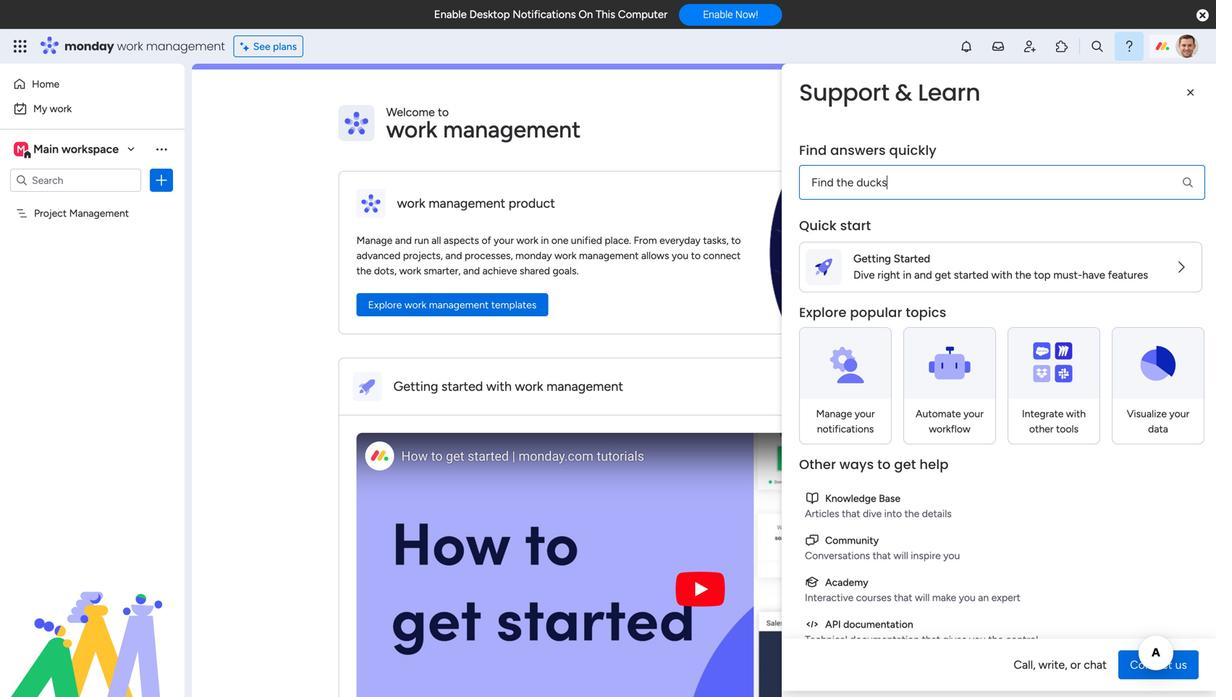 Task type: vqa. For each thing, say whether or not it's contained in the screenshot.
dapulse x slim icon
no



Task type: describe. For each thing, give the bounding box(es) containing it.
to right tasks,
[[731, 234, 741, 246]]

workspace selection element
[[14, 140, 121, 159]]

into
[[884, 507, 902, 520]]

your for manage your notifications
[[855, 408, 875, 420]]

interactive courses that will make you an expert
[[805, 591, 1021, 604]]

lottie animation image
[[0, 551, 185, 697]]

my work
[[33, 102, 72, 115]]

getting started with work management button
[[339, 358, 1062, 416]]

find
[[799, 141, 827, 160]]

explore work management templates
[[368, 299, 537, 311]]

getting for getting started with work management
[[393, 379, 438, 394]]

integrate with other tools link
[[1008, 327, 1100, 444]]

dive
[[853, 269, 875, 282]]

notifications
[[513, 8, 576, 21]]

explore for explore popular topics
[[799, 303, 847, 322]]

your inside manage and run all aspects of your work in one unified place. from everyday tasks, to advanced projects, and processes, monday work management allows you to connect the dots, work smarter, and achieve shared goals.
[[494, 234, 514, 246]]

community
[[825, 534, 879, 547]]

or
[[1070, 658, 1081, 672]]

academy
[[825, 576, 868, 589]]

lottie animation element
[[0, 551, 185, 697]]

see
[[253, 40, 270, 52]]

that right courses
[[894, 591, 913, 604]]

make
[[932, 591, 956, 604]]

shared
[[520, 265, 550, 277]]

started inside dropdown button
[[441, 379, 483, 394]]

the inside getting started dive right in and get started with the top must-have features
[[1015, 269, 1031, 282]]

help
[[920, 455, 949, 474]]

management inside getting started with work management dropdown button
[[547, 379, 623, 394]]

started
[[894, 252, 930, 265]]

started inside getting started dive right in and get started with the top must-have features
[[954, 269, 989, 282]]

manage for manage and run all aspects of your work in one unified place. from everyday tasks, to advanced projects, and processes, monday work management allows you to connect the dots, work smarter, and achieve shared goals.
[[357, 234, 393, 246]]

gives
[[943, 633, 967, 646]]

getting started dive right in and get started with the top must-have features
[[853, 252, 1148, 282]]

other
[[799, 455, 836, 474]]

welcome to work management
[[386, 105, 581, 143]]

main
[[33, 142, 59, 156]]

and down processes,
[[463, 265, 480, 277]]

project
[[34, 207, 67, 219]]

features
[[1108, 269, 1148, 282]]

update feed image
[[991, 39, 1006, 54]]

explore for explore work management templates
[[368, 299, 402, 311]]

my work link
[[9, 97, 176, 120]]

computer
[[618, 8, 668, 21]]

search container element
[[799, 141, 1205, 200]]

other
[[1029, 423, 1054, 435]]

place.
[[605, 234, 631, 246]]

knowledge
[[825, 492, 876, 505]]

inspire
[[911, 549, 941, 562]]

dapulse close image
[[1197, 8, 1209, 23]]

from
[[634, 234, 657, 246]]

work inside dropdown button
[[515, 379, 543, 394]]

must-
[[1053, 269, 1082, 282]]

control
[[1006, 633, 1038, 646]]

that left "gives"
[[922, 633, 940, 646]]

plans
[[273, 40, 297, 52]]

conversations that will inspire you
[[805, 549, 960, 562]]

monday work management
[[64, 38, 225, 54]]

courses
[[856, 591, 892, 604]]

dots,
[[374, 265, 397, 277]]

contact
[[1130, 658, 1172, 672]]

all
[[432, 234, 441, 246]]

an
[[978, 591, 989, 604]]

getting started logo image
[[815, 258, 832, 276]]

of
[[482, 234, 491, 246]]

home
[[32, 78, 60, 90]]

conversations
[[805, 549, 870, 562]]

aspects
[[444, 234, 479, 246]]

my
[[33, 102, 47, 115]]

templates
[[491, 299, 537, 311]]

help image
[[1122, 39, 1137, 54]]

getting started with work management
[[393, 379, 623, 394]]

unified
[[571, 234, 602, 246]]

connect
[[703, 249, 741, 262]]

m
[[17, 143, 25, 155]]

visualize
[[1127, 408, 1167, 420]]

documentation for technical
[[850, 633, 919, 646]]

search everything image
[[1090, 39, 1105, 54]]

data
[[1148, 423, 1168, 435]]

interactive
[[805, 591, 854, 604]]

that down community
[[873, 549, 891, 562]]

options image
[[154, 173, 169, 187]]

your for automate your workflow
[[964, 408, 984, 420]]

and inside getting started dive right in and get started with the top must-have features
[[914, 269, 932, 282]]

technical documentation that gives you the control
[[805, 633, 1038, 646]]

integrate with other tools
[[1022, 408, 1086, 435]]

header element
[[782, 64, 1216, 217]]

quick start
[[799, 216, 871, 235]]

contact us button
[[1119, 651, 1199, 680]]

the left the control
[[988, 633, 1003, 646]]

base
[[879, 492, 901, 505]]

Search in workspace field
[[30, 172, 121, 189]]

answers
[[830, 141, 886, 160]]

workspace
[[61, 142, 119, 156]]

have
[[1082, 269, 1105, 282]]

with inside getting started with work management dropdown button
[[486, 379, 512, 394]]

api
[[825, 618, 841, 631]]

that down knowledge
[[842, 507, 860, 520]]

1 vertical spatial will
[[915, 591, 930, 604]]

expert
[[992, 591, 1021, 604]]

workflow
[[929, 423, 971, 435]]

everyday
[[660, 234, 701, 246]]

monday inside manage and run all aspects of your work in one unified place. from everyday tasks, to advanced projects, and processes, monday work management allows you to connect the dots, work smarter, and achieve shared goals.
[[515, 249, 552, 262]]

link container element for technical documentation that gives you the control
[[805, 617, 1197, 632]]

explore popular topics
[[799, 303, 946, 322]]

home option
[[9, 72, 176, 96]]

manage your notifications link
[[799, 327, 892, 444]]

enable now! button
[[679, 4, 782, 26]]

knowledge base
[[825, 492, 901, 505]]

manage and run all aspects of your work in one unified place. from everyday tasks, to advanced projects, and processes, monday work management allows you to connect the dots, work smarter, and achieve shared goals.
[[357, 234, 741, 277]]

get inside getting started dive right in and get started with the top must-have features
[[935, 269, 951, 282]]

one
[[551, 234, 569, 246]]

terry turtle image
[[1176, 35, 1199, 58]]

learn
[[918, 76, 980, 109]]

0 vertical spatial monday
[[64, 38, 114, 54]]

projects,
[[403, 249, 443, 262]]

your for visualize your data
[[1169, 408, 1190, 420]]

automate your workflow
[[916, 408, 984, 435]]

contact us
[[1130, 658, 1187, 672]]

right
[[878, 269, 900, 282]]



Task type: locate. For each thing, give the bounding box(es) containing it.
automate your workflow link
[[903, 327, 996, 444]]

0 vertical spatial started
[[954, 269, 989, 282]]

link container element containing community
[[805, 533, 1197, 548]]

to inside 'welcome to work management'
[[438, 105, 449, 119]]

0 horizontal spatial monday
[[64, 38, 114, 54]]

to right welcome
[[438, 105, 449, 119]]

will left "make"
[[915, 591, 930, 604]]

option
[[0, 200, 185, 203]]

your inside 'automate your workflow'
[[964, 408, 984, 420]]

0 horizontal spatial manage
[[357, 234, 393, 246]]

link container element containing academy
[[805, 575, 1197, 590]]

link container element for conversations that will inspire you
[[805, 533, 1197, 548]]

0 horizontal spatial in
[[541, 234, 549, 246]]

help
[[1155, 660, 1181, 675]]

enable inside button
[[703, 9, 733, 20]]

api documentation
[[825, 618, 913, 631]]

link container element
[[805, 491, 1197, 506], [805, 533, 1197, 548], [805, 575, 1197, 590], [805, 617, 1197, 632]]

your up notifications
[[855, 408, 875, 420]]

work inside 'welcome to work management'
[[386, 115, 438, 143]]

and down aspects
[[445, 249, 462, 262]]

0 horizontal spatial with
[[486, 379, 512, 394]]

to
[[438, 105, 449, 119], [731, 234, 741, 246], [691, 249, 701, 262], [877, 455, 891, 474]]

management
[[146, 38, 225, 54], [443, 115, 581, 143], [429, 196, 505, 211], [579, 249, 639, 262], [429, 299, 489, 311], [547, 379, 623, 394]]

1 vertical spatial started
[[441, 379, 483, 394]]

1 horizontal spatial in
[[903, 269, 912, 282]]

your right the visualize on the right of page
[[1169, 408, 1190, 420]]

management inside manage and run all aspects of your work in one unified place. from everyday tasks, to advanced projects, and processes, monday work management allows you to connect the dots, work smarter, and achieve shared goals.
[[579, 249, 639, 262]]

topics
[[906, 303, 946, 322]]

link container element containing knowledge base
[[805, 491, 1197, 506]]

getting inside getting started dive right in and get started with the top must-have features
[[853, 252, 891, 265]]

manage up advanced
[[357, 234, 393, 246]]

the inside manage and run all aspects of your work in one unified place. from everyday tasks, to advanced projects, and processes, monday work management allows you to connect the dots, work smarter, and achieve shared goals.
[[357, 265, 372, 277]]

in
[[541, 234, 549, 246], [903, 269, 912, 282]]

your inside visualize your data
[[1169, 408, 1190, 420]]

&
[[895, 76, 912, 109]]

management inside 'welcome to work management'
[[443, 115, 581, 143]]

1 horizontal spatial explore
[[799, 303, 847, 322]]

notifications
[[817, 423, 874, 435]]

on
[[579, 8, 593, 21]]

3 link container element from the top
[[805, 575, 1197, 590]]

explore down getting started logo
[[799, 303, 847, 322]]

0 vertical spatial getting
[[853, 252, 891, 265]]

chat
[[1084, 658, 1107, 672]]

0 horizontal spatial started
[[441, 379, 483, 394]]

quickly
[[889, 141, 937, 160]]

to down everyday
[[691, 249, 701, 262]]

now!
[[735, 9, 758, 20]]

0 vertical spatial get
[[935, 269, 951, 282]]

advanced
[[357, 249, 401, 262]]

us
[[1175, 658, 1187, 672]]

getting
[[853, 252, 891, 265], [393, 379, 438, 394]]

manage up notifications
[[816, 408, 852, 420]]

my work option
[[9, 97, 176, 120]]

work management product
[[397, 196, 555, 211]]

tasks,
[[703, 234, 729, 246]]

0 horizontal spatial get
[[894, 455, 916, 474]]

enable for enable desktop notifications on this computer
[[434, 8, 467, 21]]

product
[[509, 196, 555, 211]]

quick
[[799, 216, 837, 235]]

to right ways
[[877, 455, 891, 474]]

work inside button
[[404, 299, 427, 311]]

extra links container element
[[799, 485, 1202, 653]]

project management list box
[[0, 198, 185, 421]]

select product image
[[13, 39, 28, 54]]

manage for manage your notifications
[[816, 408, 852, 420]]

1 horizontal spatial will
[[915, 591, 930, 604]]

your inside manage your notifications
[[855, 408, 875, 420]]

enable now!
[[703, 9, 758, 20]]

you right "gives"
[[969, 633, 986, 646]]

1 vertical spatial manage
[[816, 408, 852, 420]]

manage inside manage your notifications
[[816, 408, 852, 420]]

get
[[935, 269, 951, 282], [894, 455, 916, 474]]

1 horizontal spatial monday
[[515, 249, 552, 262]]

0 vertical spatial manage
[[357, 234, 393, 246]]

0 vertical spatial with
[[991, 269, 1013, 282]]

your right of
[[494, 234, 514, 246]]

0 vertical spatial will
[[894, 549, 908, 562]]

details
[[922, 507, 952, 520]]

0 vertical spatial in
[[541, 234, 549, 246]]

the
[[357, 265, 372, 277], [1015, 269, 1031, 282], [905, 507, 920, 520], [988, 633, 1003, 646]]

with
[[991, 269, 1013, 282], [486, 379, 512, 394], [1066, 408, 1086, 420]]

write,
[[1039, 658, 1068, 672]]

in left one
[[541, 234, 549, 246]]

enable left the now!
[[703, 9, 733, 20]]

project management
[[34, 207, 129, 219]]

explore
[[368, 299, 402, 311], [799, 303, 847, 322]]

1 horizontal spatial with
[[991, 269, 1013, 282]]

tools
[[1056, 423, 1079, 435]]

you down everyday
[[672, 249, 689, 262]]

call,
[[1014, 658, 1036, 672]]

explore work management templates button
[[357, 293, 548, 316]]

home link
[[9, 72, 176, 96]]

run
[[414, 234, 429, 246]]

link container element containing api documentation
[[805, 617, 1197, 632]]

1 horizontal spatial enable
[[703, 9, 733, 20]]

1 enable from the left
[[434, 8, 467, 21]]

in inside manage and run all aspects of your work in one unified place. from everyday tasks, to advanced projects, and processes, monday work management allows you to connect the dots, work smarter, and achieve shared goals.
[[541, 234, 549, 246]]

get up topics
[[935, 269, 951, 282]]

manage inside manage and run all aspects of your work in one unified place. from everyday tasks, to advanced projects, and processes, monday work management allows you to connect the dots, work smarter, and achieve shared goals.
[[357, 234, 393, 246]]

smarter,
[[424, 265, 461, 277]]

1 horizontal spatial started
[[954, 269, 989, 282]]

workspace options image
[[154, 142, 169, 156]]

the left top
[[1015, 269, 1031, 282]]

help button
[[1142, 656, 1193, 680]]

get left help
[[894, 455, 916, 474]]

the right "into"
[[905, 507, 920, 520]]

explore inside button
[[368, 299, 402, 311]]

documentation down courses
[[843, 618, 913, 631]]

support & learn
[[799, 76, 980, 109]]

2 link container element from the top
[[805, 533, 1197, 548]]

find answers quickly
[[799, 141, 937, 160]]

monday up shared
[[515, 249, 552, 262]]

1 vertical spatial documentation
[[850, 633, 919, 646]]

0 horizontal spatial will
[[894, 549, 908, 562]]

you left an
[[959, 591, 976, 604]]

started
[[954, 269, 989, 282], [441, 379, 483, 394]]

achieve
[[482, 265, 517, 277]]

articles
[[805, 507, 839, 520]]

monday up home link
[[64, 38, 114, 54]]

1 vertical spatial monday
[[515, 249, 552, 262]]

1 horizontal spatial getting
[[853, 252, 891, 265]]

other ways to get help
[[799, 455, 949, 474]]

main workspace
[[33, 142, 119, 156]]

see plans button
[[234, 35, 303, 57]]

link container element for interactive courses that will make you an expert
[[805, 575, 1197, 590]]

support
[[799, 76, 889, 109]]

2 vertical spatial with
[[1066, 408, 1086, 420]]

monday marketplace image
[[1055, 39, 1069, 54]]

documentation inside link container element
[[843, 618, 913, 631]]

in inside getting started dive right in and get started with the top must-have features
[[903, 269, 912, 282]]

1 horizontal spatial get
[[935, 269, 951, 282]]

getting for getting started dive right in and get started with the top must-have features
[[853, 252, 891, 265]]

workspace image
[[14, 141, 28, 157]]

automate
[[916, 408, 961, 420]]

integrate
[[1022, 408, 1064, 420]]

ways
[[840, 455, 874, 474]]

work inside 'option'
[[50, 102, 72, 115]]

1 horizontal spatial manage
[[816, 408, 852, 420]]

visualize your data
[[1127, 408, 1190, 435]]

0 horizontal spatial enable
[[434, 8, 467, 21]]

documentation down "api documentation"
[[850, 633, 919, 646]]

0 horizontal spatial explore
[[368, 299, 402, 311]]

you inside manage and run all aspects of your work in one unified place. from everyday tasks, to advanced projects, and processes, monday work management allows you to connect the dots, work smarter, and achieve shared goals.
[[672, 249, 689, 262]]

0 vertical spatial documentation
[[843, 618, 913, 631]]

invite members image
[[1023, 39, 1037, 54]]

welcome
[[386, 105, 435, 119]]

desktop
[[469, 8, 510, 21]]

and left run
[[395, 234, 412, 246]]

your up 'workflow'
[[964, 408, 984, 420]]

2 horizontal spatial with
[[1066, 408, 1086, 420]]

How can we help? search field
[[799, 165, 1205, 200]]

0 horizontal spatial getting
[[393, 379, 438, 394]]

your
[[494, 234, 514, 246], [855, 408, 875, 420], [964, 408, 984, 420], [1169, 408, 1190, 420]]

the down advanced
[[357, 265, 372, 277]]

allows
[[641, 249, 669, 262]]

and
[[395, 234, 412, 246], [445, 249, 462, 262], [463, 265, 480, 277], [914, 269, 932, 282]]

will left inspire
[[894, 549, 908, 562]]

documentation for api
[[843, 618, 913, 631]]

1 vertical spatial with
[[486, 379, 512, 394]]

1 link container element from the top
[[805, 491, 1197, 506]]

1 vertical spatial get
[[894, 455, 916, 474]]

1 vertical spatial getting
[[393, 379, 438, 394]]

dive
[[863, 507, 882, 520]]

with inside integrate with other tools
[[1066, 408, 1086, 420]]

notifications image
[[959, 39, 974, 54]]

call, write, or chat
[[1014, 658, 1107, 672]]

enable for enable now!
[[703, 9, 733, 20]]

getting inside dropdown button
[[393, 379, 438, 394]]

1 vertical spatial in
[[903, 269, 912, 282]]

manage your notifications
[[816, 408, 875, 435]]

you right inspire
[[943, 549, 960, 562]]

enable left "desktop"
[[434, 8, 467, 21]]

technical
[[805, 633, 848, 646]]

link container element for articles that dive into the details
[[805, 491, 1197, 506]]

explore down dots,
[[368, 299, 402, 311]]

goals.
[[553, 265, 579, 277]]

and down started at top
[[914, 269, 932, 282]]

4 link container element from the top
[[805, 617, 1197, 632]]

see plans
[[253, 40, 297, 52]]

documentation
[[843, 618, 913, 631], [850, 633, 919, 646]]

in down started at top
[[903, 269, 912, 282]]

with inside getting started dive right in and get started with the top must-have features
[[991, 269, 1013, 282]]

monday
[[64, 38, 114, 54], [515, 249, 552, 262]]

work
[[117, 38, 143, 54], [50, 102, 72, 115], [386, 115, 438, 143], [397, 196, 425, 211], [516, 234, 538, 246], [554, 249, 577, 262], [399, 265, 421, 277], [404, 299, 427, 311], [515, 379, 543, 394]]

2 enable from the left
[[703, 9, 733, 20]]

management inside explore work management templates button
[[429, 299, 489, 311]]

start
[[840, 216, 871, 235]]



